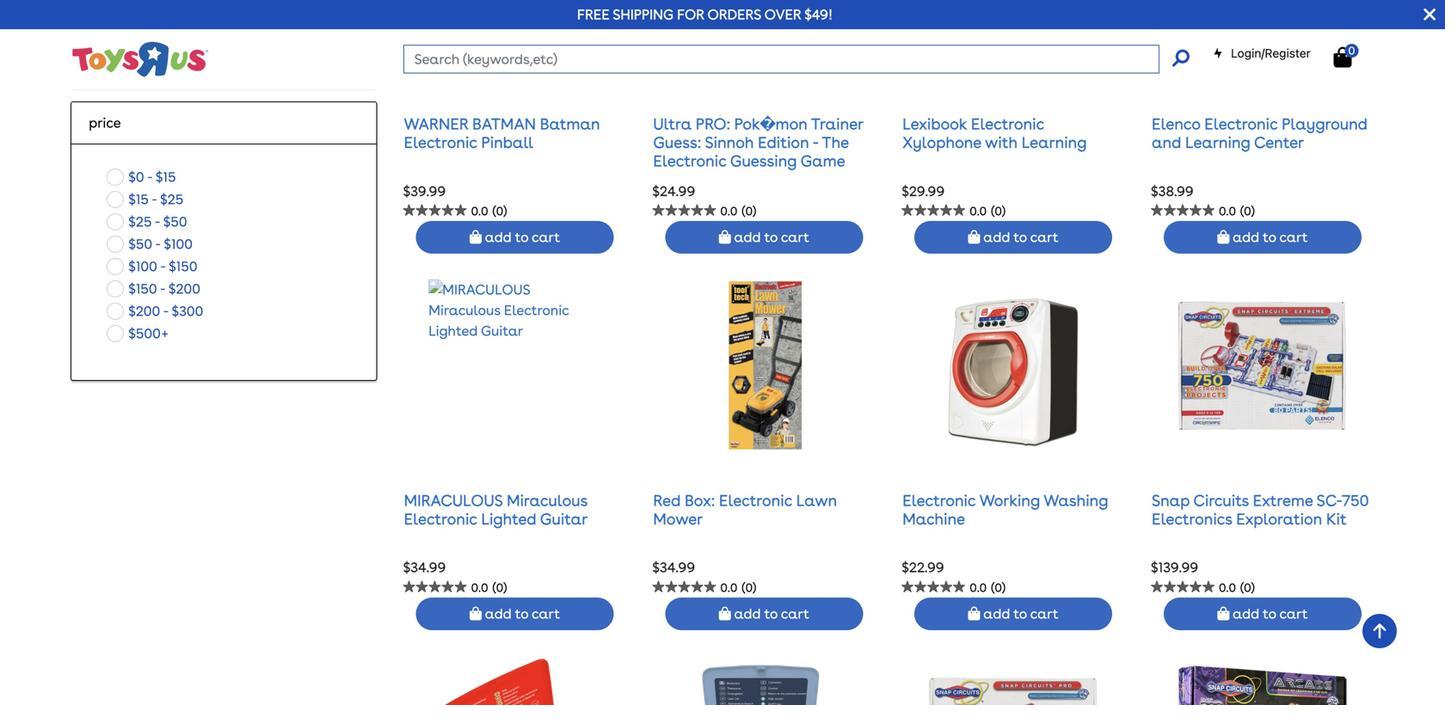 Task type: locate. For each thing, give the bounding box(es) containing it.
$34.99 for miraculous  miraculous electronic lighted guitar
[[403, 559, 446, 576]]

edition
[[758, 133, 809, 152]]

pro:
[[696, 115, 730, 133]]

2 learning from the left
[[1185, 133, 1251, 152]]

over
[[765, 6, 801, 23]]

add to cart button
[[416, 221, 614, 254], [665, 221, 863, 254], [915, 221, 1112, 254], [1164, 221, 1362, 254], [416, 598, 614, 630], [665, 598, 863, 630], [915, 598, 1112, 630], [1164, 598, 1362, 630]]

$139.99
[[1151, 559, 1198, 576]]

login/register button
[[1213, 45, 1311, 62]]

0.0 down elenco electronic playground and learning center
[[1219, 204, 1236, 218]]

disney junior button
[[102, 29, 220, 52]]

$100 inside $50 - $100 button
[[164, 236, 193, 253]]

shopping bag image
[[1334, 47, 1352, 68], [719, 230, 731, 244], [968, 230, 980, 244], [1218, 230, 1230, 244], [719, 607, 731, 621], [1218, 607, 1230, 621]]

0.0 (0) down the pinball
[[471, 204, 507, 218]]

miraculous
[[507, 492, 588, 510]]

$50
[[163, 214, 187, 230], [128, 236, 152, 253]]

snap circuits pro sc-500 electronics exploration kit image
[[927, 656, 1100, 705]]

- left the the
[[813, 133, 819, 152]]

0 vertical spatial $150
[[169, 258, 198, 275]]

1 vertical spatial $25
[[128, 214, 152, 230]]

1 horizontal spatial $200
[[169, 281, 200, 297]]

and
[[1152, 133, 1181, 152]]

fisher-price button
[[102, 52, 209, 74]]

shopping bag image up the snap circuits pro sc-500 electronics exploration kit image on the bottom right
[[968, 607, 980, 621]]

$200 up $300 at the top
[[169, 281, 200, 297]]

$34.99 down miraculous
[[403, 559, 446, 576]]

0 horizontal spatial $100
[[128, 258, 157, 275]]

1 horizontal spatial $100
[[164, 236, 193, 253]]

1 horizontal spatial $34.99
[[652, 559, 695, 576]]

0 horizontal spatial $25
[[128, 214, 152, 230]]

electronic working washing machine
[[903, 492, 1108, 529]]

furreal button
[[102, 74, 184, 97]]

trainer
[[811, 115, 863, 133]]

$15 inside button
[[156, 169, 176, 186]]

$50 inside button
[[163, 214, 187, 230]]

electronic down the guess:
[[653, 152, 727, 170]]

$150
[[169, 258, 198, 275], [128, 281, 157, 297]]

$15 inside button
[[128, 191, 149, 208]]

0.0 (0) down with
[[970, 204, 1006, 218]]

1 vertical spatial $100
[[128, 258, 157, 275]]

electronic up center
[[1205, 115, 1278, 133]]

add
[[485, 229, 512, 246], [734, 229, 761, 246], [984, 229, 1010, 246], [1233, 229, 1260, 246], [485, 605, 512, 622], [734, 605, 761, 622], [984, 605, 1010, 622], [1233, 605, 1260, 622]]

- for $25
[[152, 191, 157, 208]]

learning for and
[[1185, 133, 1251, 152]]

0.0 (0) down the guessing
[[720, 204, 756, 218]]

guessing
[[730, 152, 797, 170]]

miraculous
[[404, 492, 503, 510]]

lexibook electronic xylophone with learning image
[[927, 0, 1100, 75]]

$500+ button
[[102, 323, 174, 345]]

Enter Keyword or Item No. search field
[[403, 45, 1159, 74]]

electronic up machine
[[903, 492, 976, 510]]

$38.99
[[1151, 183, 1194, 199]]

$100 up $100 - $150
[[164, 236, 193, 253]]

0 horizontal spatial $34.99
[[403, 559, 446, 576]]

kit
[[1326, 510, 1347, 529]]

lighted
[[481, 510, 537, 529]]

$50 up $50 - $100
[[163, 214, 187, 230]]

(0) down the guessing
[[742, 204, 756, 218]]

- for $200
[[160, 281, 165, 297]]

- inside button
[[152, 191, 157, 208]]

$0 - $15
[[128, 169, 176, 186]]

- for $150
[[160, 258, 165, 275]]

1 horizontal spatial $150
[[169, 258, 198, 275]]

$25 up $25 - $50
[[160, 191, 184, 208]]

electronic
[[971, 115, 1044, 133], [1205, 115, 1278, 133], [404, 133, 477, 152], [653, 152, 727, 170], [719, 492, 792, 510], [903, 492, 976, 510], [404, 510, 477, 529]]

- down $0 - $15
[[152, 191, 157, 208]]

$100 down $50 - $100 button
[[128, 258, 157, 275]]

0.0 down the pinball
[[471, 204, 488, 218]]

0 vertical spatial $100
[[164, 236, 193, 253]]

learning inside elenco electronic playground and learning center
[[1185, 133, 1251, 152]]

furreal
[[128, 77, 179, 94]]

0 horizontal spatial $150
[[128, 281, 157, 297]]

- for $50
[[155, 214, 160, 230]]

- up the $150 - $200
[[160, 258, 165, 275]]

$50 inside button
[[128, 236, 152, 253]]

$150 up the $150 - $200
[[169, 258, 198, 275]]

electronic down warner
[[404, 133, 477, 152]]

ultra pro: pok�mon trainer guess: sinnoh edition - the electronic guessing game
[[653, 115, 863, 170]]

mower
[[653, 510, 703, 529]]

$39.99
[[403, 183, 446, 199]]

2 $34.99 from the left
[[652, 559, 695, 576]]

$50 - $100
[[128, 236, 193, 253]]

-
[[813, 133, 819, 152], [147, 169, 152, 186], [152, 191, 157, 208], [155, 214, 160, 230], [155, 236, 161, 253], [160, 258, 165, 275], [160, 281, 165, 297], [163, 303, 168, 320]]

$200 - $300 button
[[102, 300, 209, 323]]

1 vertical spatial $15
[[128, 191, 149, 208]]

electronics
[[1152, 510, 1232, 529]]

- down $25 - $50
[[155, 236, 161, 253]]

$15 - $25
[[128, 191, 184, 208]]

(0) down lighted
[[493, 581, 507, 595]]

learning inside lexibook electronic xylophone with learning
[[1022, 133, 1087, 152]]

elenco electronic playground and learning center link
[[1152, 115, 1368, 152]]

0 horizontal spatial $200
[[128, 303, 160, 320]]

$25 down $15 - $25 button
[[128, 214, 152, 230]]

shipping
[[613, 6, 674, 23]]

$0 - $15 button
[[102, 166, 181, 189]]

to
[[515, 229, 528, 246], [764, 229, 778, 246], [1014, 229, 1027, 246], [1263, 229, 1276, 246], [515, 605, 528, 622], [764, 605, 778, 622], [1014, 605, 1027, 622], [1263, 605, 1276, 622]]

$500+
[[128, 325, 169, 342]]

$200
[[169, 281, 200, 297], [128, 303, 160, 320]]

$200 inside $150 - $200 button
[[169, 281, 200, 297]]

- right $0
[[147, 169, 152, 186]]

electronic right box:
[[719, 492, 792, 510]]

exploration
[[1236, 510, 1322, 529]]

batman
[[472, 115, 536, 133]]

electronic inside ultra pro: pok�mon trainer guess: sinnoh edition - the electronic guessing game
[[653, 152, 727, 170]]

$15
[[156, 169, 176, 186], [128, 191, 149, 208]]

center
[[1254, 133, 1304, 152]]

electronic inside warner batman batman electronic pinball
[[404, 133, 477, 152]]

1 vertical spatial $50
[[128, 236, 152, 253]]

(0)
[[493, 204, 507, 218], [742, 204, 756, 218], [991, 204, 1006, 218], [1240, 204, 1255, 218], [493, 581, 507, 595], [742, 581, 756, 595], [991, 581, 1006, 595], [1240, 581, 1255, 595]]

$34.99 for red box: electronic lawn mower
[[652, 559, 695, 576]]

0 vertical spatial $50
[[163, 214, 187, 230]]

learning down "elenco"
[[1185, 133, 1251, 152]]

1 learning from the left
[[1022, 133, 1087, 152]]

- down $100 - $150
[[160, 281, 165, 297]]

$15 - $25 button
[[102, 189, 189, 211]]

shopping bag image for miraculous
[[470, 607, 482, 621]]

free shipping for orders over $49! link
[[577, 6, 833, 23]]

miraculous  miraculous electronic lighted guitar
[[404, 492, 588, 529]]

learning
[[1022, 133, 1087, 152], [1185, 133, 1251, 152]]

0 horizontal spatial $15
[[128, 191, 149, 208]]

$15 up $15 - $25
[[156, 169, 176, 186]]

$150 - $200
[[128, 281, 200, 297]]

snap circuits ?arcade?, electronics exploration kit image
[[1177, 656, 1349, 705]]

(0) down exploration
[[1240, 581, 1255, 595]]

- left $300 at the top
[[163, 303, 168, 320]]

$22.99
[[902, 559, 944, 576]]

warner batman  batman electronic pinball image
[[453, 0, 577, 75]]

ultra pro: pok�mon trainer guess: sinnoh edition - the electronic guessing game image
[[678, 0, 850, 75]]

$50 down $25 - $50 button
[[128, 236, 152, 253]]

0.0 down with
[[970, 204, 987, 218]]

$25 inside button
[[160, 191, 184, 208]]

fisher-price
[[128, 54, 204, 71]]

1 horizontal spatial $25
[[160, 191, 184, 208]]

add to cart
[[482, 229, 560, 246], [731, 229, 809, 246], [980, 229, 1059, 246], [1230, 229, 1308, 246], [482, 605, 560, 622], [731, 605, 809, 622], [980, 605, 1059, 622], [1230, 605, 1308, 622]]

0 vertical spatial $200
[[169, 281, 200, 297]]

0.0
[[471, 204, 488, 218], [720, 204, 738, 218], [970, 204, 987, 218], [1219, 204, 1236, 218], [471, 581, 488, 595], [720, 581, 738, 595], [970, 581, 987, 595], [1219, 581, 1236, 595]]

with
[[985, 133, 1018, 152]]

- inside button
[[155, 236, 161, 253]]

box:
[[685, 492, 715, 510]]

1 horizontal spatial $15
[[156, 169, 176, 186]]

warner batman batman electronic pinball
[[404, 115, 600, 152]]

playground
[[1282, 115, 1368, 133]]

$15 down $0 - $15 button
[[128, 191, 149, 208]]

1 vertical spatial $150
[[128, 281, 157, 297]]

0 horizontal spatial $50
[[128, 236, 152, 253]]

learning right with
[[1022, 133, 1087, 152]]

(0) down center
[[1240, 204, 1255, 218]]

$25 inside button
[[128, 214, 152, 230]]

electronic down miraculous
[[404, 510, 477, 529]]

snap circuits extreme sc-750 electronics exploration kit image
[[1177, 280, 1349, 452]]

working
[[980, 492, 1040, 510]]

1 horizontal spatial learning
[[1185, 133, 1251, 152]]

0 vertical spatial $25
[[160, 191, 184, 208]]

sinnoh
[[705, 133, 754, 152]]

shopping bag image
[[470, 230, 482, 244], [470, 607, 482, 621], [968, 607, 980, 621]]

0 horizontal spatial learning
[[1022, 133, 1087, 152]]

pinball
[[481, 133, 534, 152]]

price element
[[89, 113, 359, 134]]

shopping bag image for electronic
[[968, 607, 980, 621]]

$200 up $500+
[[128, 303, 160, 320]]

lexibook
[[903, 115, 967, 133]]

0.0 (0) down electronic working washing machine
[[970, 581, 1006, 595]]

electronic up with
[[971, 115, 1044, 133]]

1 horizontal spatial $50
[[163, 214, 187, 230]]

$25
[[160, 191, 184, 208], [128, 214, 152, 230]]

- for $15
[[147, 169, 152, 186]]

1 vertical spatial $200
[[128, 303, 160, 320]]

scrabble  scrabble electronic dictionary image
[[434, 656, 596, 705]]

for
[[677, 6, 704, 23]]

pok�mon
[[734, 115, 808, 133]]

- down $15 - $25
[[155, 214, 160, 230]]

$150 down $100 - $150 button
[[128, 281, 157, 297]]

None search field
[[403, 45, 1190, 74]]

miraculous  miraculous electronic lighted guitar image
[[429, 280, 601, 341]]

0.0 (0) down exploration
[[1219, 581, 1255, 595]]

shopping bag image up scrabble  scrabble electronic dictionary image
[[470, 607, 482, 621]]

$34.99 down 'mower' at left bottom
[[652, 559, 695, 576]]

1 $34.99 from the left
[[403, 559, 446, 576]]

0 vertical spatial $15
[[156, 169, 176, 186]]



Task type: describe. For each thing, give the bounding box(es) containing it.
0.0 down the guessing
[[720, 204, 738, 218]]

snap circuits extreme sc-750 electronics exploration kit link
[[1152, 492, 1369, 529]]

toys r us image
[[71, 40, 208, 79]]

750
[[1342, 492, 1369, 510]]

close button image
[[1424, 5, 1436, 24]]

0.0 (0) down lighted
[[471, 581, 507, 595]]

(0) down electronic working washing machine
[[991, 581, 1006, 595]]

ultra pro: pok�mon trainer guess: sinnoh edition - the electronic guessing game link
[[653, 115, 863, 170]]

circuits
[[1193, 492, 1249, 510]]

$100 - $150
[[128, 258, 198, 275]]

$100 inside $100 - $150 button
[[128, 258, 157, 275]]

elenco
[[1152, 115, 1201, 133]]

lexibook electronic xylophone with learning
[[903, 115, 1087, 152]]

0 link
[[1334, 44, 1369, 68]]

extreme
[[1253, 492, 1313, 510]]

warner
[[404, 115, 468, 133]]

price
[[173, 54, 204, 71]]

snap circuits extreme sc-750 electronics exploration kit
[[1152, 492, 1369, 529]]

0.0 (0) down center
[[1219, 204, 1255, 218]]

electronic working washing machine link
[[903, 492, 1108, 529]]

batman
[[540, 115, 600, 133]]

electronic inside the miraculous  miraculous electronic lighted guitar
[[404, 510, 477, 529]]

(0) down the pinball
[[493, 204, 507, 218]]

guitar
[[540, 510, 588, 529]]

0.0 (0) down red box: electronic lawn mower link
[[720, 581, 756, 595]]

$0
[[128, 169, 144, 186]]

$25 - $50
[[128, 214, 187, 230]]

$200 - $300
[[128, 303, 203, 320]]

snap
[[1152, 492, 1190, 510]]

lawn
[[796, 492, 837, 510]]

washing
[[1044, 492, 1108, 510]]

warner batman batman electronic pinball link
[[404, 115, 600, 152]]

0.0 down 'red box: electronic lawn mower' on the bottom
[[720, 581, 738, 595]]

learning for with
[[1022, 133, 1087, 152]]

lexibook english electronic dictionary image
[[678, 656, 850, 705]]

ultra
[[653, 115, 692, 133]]

0.0 down electronics
[[1219, 581, 1236, 595]]

game
[[801, 152, 845, 170]]

the
[[822, 133, 849, 152]]

machine
[[903, 510, 965, 529]]

0.0 down lighted
[[471, 581, 488, 595]]

shopping bag image inside 0 link
[[1334, 47, 1352, 68]]

0.0 down electronic working washing machine
[[970, 581, 987, 595]]

sc-
[[1317, 492, 1342, 510]]

electronic working washing machine image
[[927, 280, 1100, 452]]

red box: electronic lawn mower image
[[678, 280, 850, 452]]

$150 - $200 button
[[102, 278, 206, 300]]

login/register
[[1231, 46, 1311, 60]]

miraculous  miraculous electronic lighted guitar link
[[404, 492, 588, 529]]

elenco electronic playground and learning center image
[[1177, 0, 1349, 75]]

red box: electronic lawn mower
[[653, 492, 837, 529]]

$29.99
[[902, 183, 945, 199]]

electronic inside 'red box: electronic lawn mower'
[[719, 492, 792, 510]]

$150 inside $100 - $150 button
[[169, 258, 198, 275]]

junior
[[175, 32, 215, 49]]

electronic inside lexibook electronic xylophone with learning
[[971, 115, 1044, 133]]

red
[[653, 492, 681, 510]]

disney
[[128, 32, 172, 49]]

xylophone
[[903, 133, 981, 152]]

price
[[89, 115, 121, 131]]

electronic inside electronic working washing machine
[[903, 492, 976, 510]]

0
[[1348, 44, 1355, 57]]

- inside ultra pro: pok�mon trainer guess: sinnoh edition - the electronic guessing game
[[813, 133, 819, 152]]

$49!
[[805, 6, 833, 23]]

$24.99
[[652, 183, 695, 199]]

- for $100
[[155, 236, 161, 253]]

$150 inside $150 - $200 button
[[128, 281, 157, 297]]

lexibook electronic xylophone with learning link
[[903, 115, 1087, 152]]

guess:
[[653, 133, 701, 152]]

$25 - $50 button
[[102, 211, 192, 233]]

$50 - $100 button
[[102, 233, 198, 256]]

(0) down with
[[991, 204, 1006, 218]]

fisher-
[[128, 54, 173, 71]]

shopping bag image up miraculous  miraculous electronic lighted guitar image
[[470, 230, 482, 244]]

$100 - $150 button
[[102, 256, 203, 278]]

$200 inside $200 - $300 button
[[128, 303, 160, 320]]

electronic inside elenco electronic playground and learning center
[[1205, 115, 1278, 133]]

free shipping for orders over $49!
[[577, 6, 833, 23]]

$300
[[172, 303, 203, 320]]

orders
[[708, 6, 761, 23]]

- for $300
[[163, 303, 168, 320]]

(0) down red box: electronic lawn mower link
[[742, 581, 756, 595]]

elenco electronic playground and learning center
[[1152, 115, 1368, 152]]

disney junior
[[128, 32, 215, 49]]

red box: electronic lawn mower link
[[653, 492, 837, 529]]

free
[[577, 6, 610, 23]]



Task type: vqa. For each thing, say whether or not it's contained in the screenshot.
★ related to 5
no



